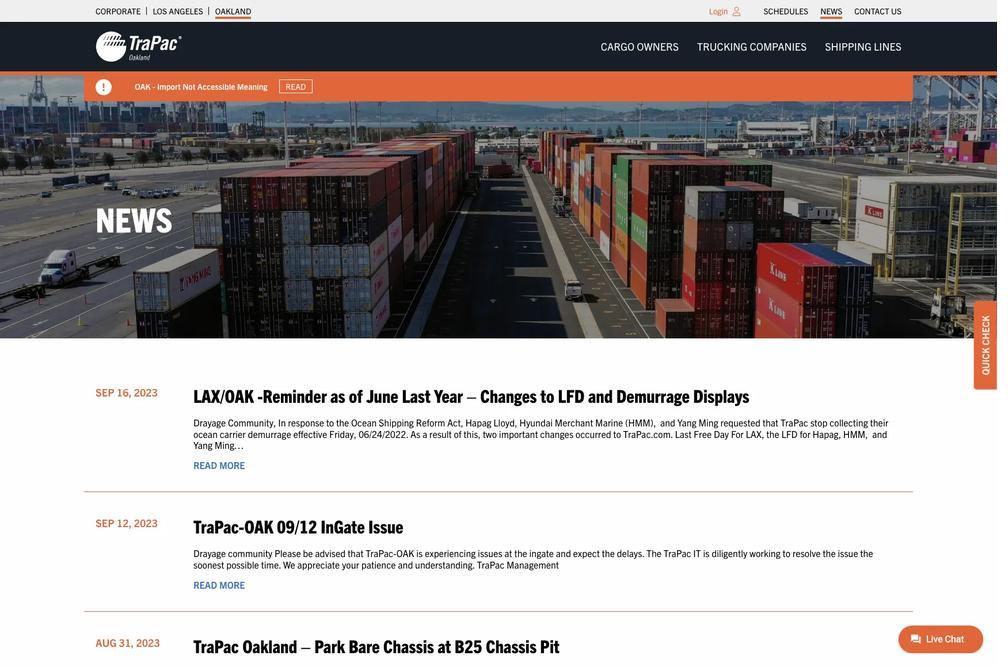 Task type: vqa. For each thing, say whether or not it's contained in the screenshot.
the topmost News
yes



Task type: locate. For each thing, give the bounding box(es) containing it.
1 horizontal spatial is
[[704, 548, 710, 560]]

expect
[[574, 548, 600, 560]]

lfd up merchant at the right of page
[[558, 384, 585, 407]]

angeles
[[169, 6, 203, 16]]

lax/oak -reminder as of june last year –  changes to lfd and demurrage displays
[[194, 384, 750, 407]]

0 horizontal spatial chassis
[[384, 635, 434, 657]]

at inside trapac oakland – park bare chassis at b25 chassis pit article
[[438, 635, 451, 657]]

1 vertical spatial of
[[454, 428, 462, 440]]

read more link inside the trapac-oak 09/12 ingate issue article
[[194, 579, 245, 591]]

diligently
[[712, 548, 748, 560]]

1 horizontal spatial at
[[505, 548, 513, 560]]

issue
[[369, 515, 404, 538]]

read down soonest
[[194, 579, 217, 591]]

quick check
[[980, 315, 992, 375]]

2 vertical spatial oak
[[397, 548, 415, 560]]

as
[[331, 384, 346, 407]]

2 read more link from the top
[[194, 579, 245, 591]]

2 vertical spatial 2023
[[136, 637, 160, 650]]

0 vertical spatial more
[[219, 460, 245, 471]]

ocean
[[194, 428, 218, 440]]

0 vertical spatial oakland
[[215, 6, 251, 16]]

accessible
[[197, 81, 235, 91]]

1 vertical spatial 2023
[[134, 517, 158, 530]]

more down possible
[[219, 579, 245, 591]]

1 horizontal spatial -
[[258, 384, 263, 407]]

more for lax/oak
[[219, 460, 245, 471]]

1 read more from the top
[[194, 460, 245, 471]]

trucking companies
[[698, 40, 807, 53]]

31,
[[119, 637, 134, 650]]

and right collecting
[[873, 428, 888, 440]]

read
[[286, 81, 306, 92], [194, 460, 217, 471], [194, 579, 217, 591]]

0 vertical spatial shipping
[[826, 40, 872, 53]]

is right it
[[704, 548, 710, 560]]

last
[[402, 384, 431, 407], [675, 428, 692, 440]]

sep inside the trapac-oak 09/12 ingate issue article
[[96, 517, 114, 530]]

0 vertical spatial 2023
[[134, 386, 158, 399]]

that
[[763, 417, 779, 429], [348, 548, 364, 560]]

0 vertical spatial –
[[467, 384, 477, 407]]

drayage community, in response to the ocean shipping reform act, hapag lloyd, hyundai merchant marine (hmm),  and yang ming requested that trapac stop collecting their ocean carrier demurrage effective friday, 06/24/2022. as a result of this, two important changes occurred to trapac.com. last free day for lax, the lfd for hapag, hmm,  and yang ming…
[[194, 417, 889, 451]]

trapac-oak 09/12 ingate issue article
[[84, 504, 914, 612]]

read more link for trapac-
[[194, 579, 245, 591]]

reminder
[[263, 384, 327, 407]]

collecting
[[830, 417, 869, 429]]

2023 right 16,
[[134, 386, 158, 399]]

0 horizontal spatial lfd
[[558, 384, 585, 407]]

and up the marine in the right bottom of the page
[[589, 384, 613, 407]]

management
[[507, 559, 559, 571]]

b25
[[455, 635, 483, 657]]

more for trapac-
[[219, 579, 245, 591]]

2 vertical spatial read
[[194, 579, 217, 591]]

contact us
[[855, 6, 902, 16]]

read more link down soonest
[[194, 579, 245, 591]]

2023 right the 12,
[[134, 517, 158, 530]]

read more down ming…
[[194, 460, 245, 471]]

trapac- down the issue
[[366, 548, 397, 560]]

oakland link
[[215, 3, 251, 19]]

shipping left a
[[379, 417, 414, 429]]

check
[[980, 315, 992, 345]]

shipping down news link
[[826, 40, 872, 53]]

read more link
[[194, 460, 245, 471], [194, 579, 245, 591]]

0 vertical spatial read more
[[194, 460, 245, 471]]

0 horizontal spatial trapac-
[[194, 515, 245, 538]]

to
[[541, 384, 555, 407], [326, 417, 334, 429], [614, 428, 622, 440], [783, 548, 791, 560]]

1 horizontal spatial chassis
[[486, 635, 537, 657]]

0 horizontal spatial at
[[438, 635, 451, 657]]

more inside the trapac-oak 09/12 ingate issue article
[[219, 579, 245, 591]]

sep
[[96, 386, 114, 399], [96, 517, 114, 530]]

read more down soonest
[[194, 579, 245, 591]]

1 vertical spatial at
[[438, 635, 451, 657]]

aug
[[96, 637, 117, 650]]

chassis left pit
[[486, 635, 537, 657]]

park
[[315, 635, 345, 657]]

1 vertical spatial read
[[194, 460, 217, 471]]

read inside the trapac-oak 09/12 ingate issue article
[[194, 579, 217, 591]]

1 horizontal spatial lfd
[[782, 428, 798, 440]]

1 vertical spatial more
[[219, 579, 245, 591]]

1 horizontal spatial shipping
[[826, 40, 872, 53]]

2 sep from the top
[[96, 517, 114, 530]]

ingate
[[321, 515, 365, 538]]

2 read more from the top
[[194, 579, 245, 591]]

2023 inside lax/oak -reminder as of june last year –  changes to lfd and demurrage displays article
[[134, 386, 158, 399]]

1 horizontal spatial last
[[675, 428, 692, 440]]

1 vertical spatial -
[[258, 384, 263, 407]]

drayage left possible
[[194, 548, 226, 560]]

more down ming…
[[219, 460, 245, 471]]

drayage inside drayage community please be advised that trapac-oak is experiencing issues at the ingate and expect the delays. the trapac it is diligently working to resolve the issue the soonest possible time. we appreciate your patience and understanding. trapac management
[[194, 548, 226, 560]]

act,
[[448, 417, 464, 429]]

read more link inside lax/oak -reminder as of june last year –  changes to lfd and demurrage displays article
[[194, 460, 245, 471]]

and right ingate
[[556, 548, 571, 560]]

0 vertical spatial drayage
[[194, 417, 226, 429]]

1 vertical spatial drayage
[[194, 548, 226, 560]]

0 horizontal spatial news
[[96, 198, 173, 240]]

at left b25
[[438, 635, 451, 657]]

bare
[[349, 635, 380, 657]]

oakland
[[215, 6, 251, 16], [243, 635, 297, 657]]

read more link for lax/oak
[[194, 460, 245, 471]]

drayage inside the drayage community, in response to the ocean shipping reform act, hapag lloyd, hyundai merchant marine (hmm),  and yang ming requested that trapac stop collecting their ocean carrier demurrage effective friday, 06/24/2022. as a result of this, two important changes occurred to trapac.com. last free day for lax, the lfd for hapag, hmm,  and yang ming…
[[194, 417, 226, 429]]

2 is from the left
[[704, 548, 710, 560]]

trapac oakland – park bare chassis at b25 chassis pit article
[[84, 624, 914, 668]]

read more
[[194, 460, 245, 471], [194, 579, 245, 591]]

menu bar inside banner
[[592, 35, 911, 58]]

sep left the 12,
[[96, 517, 114, 530]]

0 horizontal spatial shipping
[[379, 417, 414, 429]]

lfd inside the drayage community, in response to the ocean shipping reform act, hapag lloyd, hyundai merchant marine (hmm),  and yang ming requested that trapac stop collecting their ocean carrier demurrage effective friday, 06/24/2022. as a result of this, two important changes occurred to trapac.com. last free day for lax, the lfd for hapag, hmm,  and yang ming…
[[782, 428, 798, 440]]

0 vertical spatial news
[[821, 6, 843, 16]]

more inside lax/oak -reminder as of june last year –  changes to lfd and demurrage displays article
[[219, 460, 245, 471]]

read more for trapac-
[[194, 579, 245, 591]]

1 vertical spatial menu bar
[[592, 35, 911, 58]]

read more link down ming…
[[194, 460, 245, 471]]

lines
[[875, 40, 902, 53]]

– right year
[[467, 384, 477, 407]]

- inside article
[[258, 384, 263, 407]]

0 vertical spatial read
[[286, 81, 306, 92]]

of right the as
[[349, 384, 363, 407]]

– left park
[[301, 635, 311, 657]]

last left free
[[675, 428, 692, 440]]

issue
[[838, 548, 859, 560]]

owners
[[637, 40, 679, 53]]

2 more from the top
[[219, 579, 245, 591]]

important
[[499, 428, 538, 440]]

the left issue
[[823, 548, 836, 560]]

oak
[[135, 81, 151, 91], [245, 515, 274, 538], [397, 548, 415, 560]]

0 vertical spatial of
[[349, 384, 363, 407]]

read more inside lax/oak -reminder as of june last year –  changes to lfd and demurrage displays article
[[194, 460, 245, 471]]

- inside banner
[[153, 81, 155, 91]]

0 vertical spatial that
[[763, 417, 779, 429]]

trapac oakland – park bare chassis at b25 chassis pit
[[194, 635, 560, 657]]

1 sep from the top
[[96, 386, 114, 399]]

at right issues
[[505, 548, 513, 560]]

sep 12, 2023
[[96, 517, 158, 530]]

the left ocean
[[336, 417, 349, 429]]

last up reform
[[402, 384, 431, 407]]

1 chassis from the left
[[384, 635, 434, 657]]

1 vertical spatial read more
[[194, 579, 245, 591]]

please
[[275, 548, 301, 560]]

it
[[694, 548, 702, 560]]

0 vertical spatial read more link
[[194, 460, 245, 471]]

- left import
[[153, 81, 155, 91]]

patience
[[362, 559, 396, 571]]

oak left import
[[135, 81, 151, 91]]

that inside the drayage community, in response to the ocean shipping reform act, hapag lloyd, hyundai merchant marine (hmm),  and yang ming requested that trapac stop collecting their ocean carrier demurrage effective friday, 06/24/2022. as a result of this, two important changes occurred to trapac.com. last free day for lax, the lfd for hapag, hmm,  and yang ming…
[[763, 417, 779, 429]]

ming…
[[215, 439, 244, 451]]

cargo owners
[[601, 40, 679, 53]]

trapac- up soonest
[[194, 515, 245, 538]]

0 vertical spatial menu bar
[[758, 3, 908, 19]]

companies
[[750, 40, 807, 53]]

1 vertical spatial sep
[[96, 517, 114, 530]]

1 read more link from the top
[[194, 460, 245, 471]]

banner containing cargo owners
[[0, 22, 998, 101]]

–
[[467, 384, 477, 407], [301, 635, 311, 657]]

1 horizontal spatial yang
[[678, 417, 697, 429]]

menu bar
[[758, 3, 908, 19], [592, 35, 911, 58]]

ming
[[699, 417, 719, 429]]

is left experiencing
[[417, 548, 423, 560]]

0 vertical spatial sep
[[96, 386, 114, 399]]

1 horizontal spatial news
[[821, 6, 843, 16]]

1 vertical spatial shipping
[[379, 417, 414, 429]]

0 vertical spatial -
[[153, 81, 155, 91]]

read down ocean
[[194, 460, 217, 471]]

delays.
[[617, 548, 645, 560]]

menu bar containing cargo owners
[[592, 35, 911, 58]]

2023 inside the trapac-oak 09/12 ingate issue article
[[134, 517, 158, 530]]

06/24/2022.
[[359, 428, 409, 440]]

that right the advised
[[348, 548, 364, 560]]

1 vertical spatial that
[[348, 548, 364, 560]]

1 vertical spatial lfd
[[782, 428, 798, 440]]

0 horizontal spatial last
[[402, 384, 431, 407]]

shipping inside the drayage community, in response to the ocean shipping reform act, hapag lloyd, hyundai merchant marine (hmm),  and yang ming requested that trapac stop collecting their ocean carrier demurrage effective friday, 06/24/2022. as a result of this, two important changes occurred to trapac.com. last free day for lax, the lfd for hapag, hmm,  and yang ming…
[[379, 417, 414, 429]]

- up community,
[[258, 384, 263, 407]]

0 horizontal spatial that
[[348, 548, 364, 560]]

we
[[283, 559, 295, 571]]

the right issue
[[861, 548, 874, 560]]

lfd left for
[[782, 428, 798, 440]]

is
[[417, 548, 423, 560], [704, 548, 710, 560]]

2023 right 31,
[[136, 637, 160, 650]]

0 horizontal spatial of
[[349, 384, 363, 407]]

1 vertical spatial –
[[301, 635, 311, 657]]

2 drayage from the top
[[194, 548, 226, 560]]

1 vertical spatial read more link
[[194, 579, 245, 591]]

0 vertical spatial at
[[505, 548, 513, 560]]

1 more from the top
[[219, 460, 245, 471]]

that right requested
[[763, 417, 779, 429]]

1 vertical spatial last
[[675, 428, 692, 440]]

oak right patience
[[397, 548, 415, 560]]

trapac
[[781, 417, 809, 429], [664, 548, 692, 560], [477, 559, 505, 571], [194, 635, 239, 657]]

1 vertical spatial trapac-
[[366, 548, 397, 560]]

read more inside the trapac-oak 09/12 ingate issue article
[[194, 579, 245, 591]]

2 horizontal spatial oak
[[397, 548, 415, 560]]

0 vertical spatial yang
[[678, 417, 697, 429]]

1 horizontal spatial trapac-
[[366, 548, 397, 560]]

banner
[[0, 22, 998, 101]]

ingate
[[530, 548, 554, 560]]

0 horizontal spatial oak
[[135, 81, 151, 91]]

sep inside lax/oak -reminder as of june last year –  changes to lfd and demurrage displays article
[[96, 386, 114, 399]]

drayage up ming…
[[194, 417, 226, 429]]

1 horizontal spatial of
[[454, 428, 462, 440]]

1 horizontal spatial –
[[467, 384, 477, 407]]

0 horizontal spatial -
[[153, 81, 155, 91]]

0 horizontal spatial yang
[[194, 439, 213, 451]]

chassis
[[384, 635, 434, 657], [486, 635, 537, 657]]

solid image
[[96, 79, 112, 96]]

0 vertical spatial oak
[[135, 81, 151, 91]]

0 horizontal spatial is
[[417, 548, 423, 560]]

read right the meaning at left
[[286, 81, 306, 92]]

2 chassis from the left
[[486, 635, 537, 657]]

chassis right bare
[[384, 635, 434, 657]]

oakland inside article
[[243, 635, 297, 657]]

yang left ming…
[[194, 439, 213, 451]]

your
[[342, 559, 360, 571]]

response
[[288, 417, 324, 429]]

0 horizontal spatial –
[[301, 635, 311, 657]]

of inside the drayage community, in response to the ocean shipping reform act, hapag lloyd, hyundai merchant marine (hmm),  and yang ming requested that trapac stop collecting their ocean carrier demurrage effective friday, 06/24/2022. as a result of this, two important changes occurred to trapac.com. last free day for lax, the lfd for hapag, hmm,  and yang ming…
[[454, 428, 462, 440]]

los angeles
[[153, 6, 203, 16]]

of left this,
[[454, 428, 462, 440]]

oakland image
[[96, 31, 182, 63]]

yang left ming
[[678, 417, 697, 429]]

oak up community
[[245, 515, 274, 538]]

1 horizontal spatial that
[[763, 417, 779, 429]]

1 drayage from the top
[[194, 417, 226, 429]]

news
[[821, 6, 843, 16], [96, 198, 173, 240]]

2023 inside trapac oakland – park bare chassis at b25 chassis pit article
[[136, 637, 160, 650]]

the
[[336, 417, 349, 429], [767, 428, 780, 440], [515, 548, 528, 560], [602, 548, 615, 560], [823, 548, 836, 560], [861, 548, 874, 560]]

-
[[153, 81, 155, 91], [258, 384, 263, 407]]

sep 16, 2023
[[96, 386, 158, 399]]

sep left 16,
[[96, 386, 114, 399]]

read inside lax/oak -reminder as of june last year –  changes to lfd and demurrage displays article
[[194, 460, 217, 471]]

lfd
[[558, 384, 585, 407], [782, 428, 798, 440]]

to left resolve
[[783, 548, 791, 560]]

1 horizontal spatial oak
[[245, 515, 274, 538]]

1 vertical spatial oakland
[[243, 635, 297, 657]]



Task type: describe. For each thing, give the bounding box(es) containing it.
time.
[[261, 559, 281, 571]]

last inside the drayage community, in response to the ocean shipping reform act, hapag lloyd, hyundai merchant marine (hmm),  and yang ming requested that trapac stop collecting their ocean carrier demurrage effective friday, 06/24/2022. as a result of this, two important changes occurred to trapac.com. last free day for lax, the lfd for hapag, hmm,  and yang ming…
[[675, 428, 692, 440]]

1 vertical spatial yang
[[194, 439, 213, 451]]

trapac.com.
[[624, 428, 673, 440]]

trucking
[[698, 40, 748, 53]]

appreciate
[[297, 559, 340, 571]]

oak inside drayage community please be advised that trapac-oak is experiencing issues at the ingate and expect the delays. the trapac it is diligently working to resolve the issue the soonest possible time. we appreciate your patience and understanding. trapac management
[[397, 548, 415, 560]]

quick
[[980, 348, 992, 375]]

2023 for lax/oak -reminder as of june last year –  changes to lfd and demurrage displays
[[134, 386, 158, 399]]

light image
[[733, 7, 741, 16]]

quick check link
[[975, 301, 998, 390]]

corporate link
[[96, 3, 141, 19]]

1 vertical spatial oak
[[245, 515, 274, 538]]

june
[[367, 384, 399, 407]]

shipping lines link
[[816, 35, 911, 58]]

marine
[[596, 417, 623, 429]]

drayage for lax/oak -reminder as of june last year –  changes to lfd and demurrage displays
[[194, 417, 226, 429]]

two
[[483, 428, 497, 440]]

- for import
[[153, 81, 155, 91]]

and down demurrage
[[661, 417, 676, 429]]

1 is from the left
[[417, 548, 423, 560]]

trapac inside the drayage community, in response to the ocean shipping reform act, hapag lloyd, hyundai merchant marine (hmm),  and yang ming requested that trapac stop collecting their ocean carrier demurrage effective friday, 06/24/2022. as a result of this, two important changes occurred to trapac.com. last free day for lax, the lfd for hapag, hmm,  and yang ming…
[[781, 417, 809, 429]]

for
[[800, 428, 811, 440]]

day
[[714, 428, 729, 440]]

sep for lax/oak -reminder as of june last year –  changes to lfd and demurrage displays
[[96, 386, 114, 399]]

for
[[732, 428, 744, 440]]

merchant
[[555, 417, 594, 429]]

soonest
[[194, 559, 224, 571]]

16,
[[117, 386, 132, 399]]

menu bar containing schedules
[[758, 3, 908, 19]]

issues
[[478, 548, 503, 560]]

1 vertical spatial news
[[96, 198, 173, 240]]

to right occurred
[[614, 428, 622, 440]]

hapag
[[466, 417, 492, 429]]

demurrage
[[617, 384, 690, 407]]

free
[[694, 428, 712, 440]]

possible
[[226, 559, 259, 571]]

12,
[[117, 517, 132, 530]]

demurrage
[[248, 428, 291, 440]]

trapac-oak 09/12 ingate issue
[[194, 515, 404, 538]]

understanding.
[[415, 559, 475, 571]]

contact
[[855, 6, 890, 16]]

changes
[[541, 428, 574, 440]]

in
[[278, 417, 286, 429]]

login
[[710, 6, 728, 16]]

sep for trapac-oak 09/12 ingate issue
[[96, 517, 114, 530]]

hyundai
[[520, 417, 553, 429]]

meaning
[[237, 81, 268, 91]]

occurred
[[576, 428, 612, 440]]

the right expect
[[602, 548, 615, 560]]

the
[[647, 548, 662, 560]]

drayage community please be advised that trapac-oak is experiencing issues at the ingate and expect the delays. the trapac it is diligently working to resolve the issue the soonest possible time. we appreciate your patience and understanding. trapac management
[[194, 548, 874, 571]]

requested
[[721, 417, 761, 429]]

pit
[[541, 635, 560, 657]]

not
[[183, 81, 196, 91]]

us
[[892, 6, 902, 16]]

shipping inside banner
[[826, 40, 872, 53]]

read for lax/oak
[[194, 460, 217, 471]]

read inside 'link'
[[286, 81, 306, 92]]

lax,
[[746, 428, 765, 440]]

schedules
[[764, 6, 809, 16]]

experiencing
[[425, 548, 476, 560]]

drayage for trapac-oak 09/12 ingate issue
[[194, 548, 226, 560]]

working
[[750, 548, 781, 560]]

as
[[411, 428, 421, 440]]

lax/oak -reminder as of june last year –  changes to lfd and demurrage displays article
[[84, 373, 914, 493]]

to up hyundai
[[541, 384, 555, 407]]

read for trapac-
[[194, 579, 217, 591]]

trapac- inside drayage community please be advised that trapac-oak is experiencing issues at the ingate and expect the delays. the trapac it is diligently working to resolve the issue the soonest possible time. we appreciate your patience and understanding. trapac management
[[366, 548, 397, 560]]

oak - import not accessible meaning
[[135, 81, 268, 91]]

to inside drayage community please be advised that trapac-oak is experiencing issues at the ingate and expect the delays. the trapac it is diligently working to resolve the issue the soonest possible time. we appreciate your patience and understanding. trapac management
[[783, 548, 791, 560]]

result
[[430, 428, 452, 440]]

year
[[434, 384, 463, 407]]

changes
[[481, 384, 537, 407]]

news link
[[821, 3, 843, 19]]

lloyd,
[[494, 417, 518, 429]]

this,
[[464, 428, 481, 440]]

read link
[[279, 79, 313, 93]]

09/12
[[277, 515, 317, 538]]

the left ingate
[[515, 548, 528, 560]]

import
[[157, 81, 181, 91]]

0 vertical spatial lfd
[[558, 384, 585, 407]]

ocean
[[351, 417, 377, 429]]

login link
[[710, 6, 728, 16]]

- for reminder
[[258, 384, 263, 407]]

effective
[[293, 428, 327, 440]]

lax/oak
[[194, 384, 254, 407]]

0 vertical spatial trapac-
[[194, 515, 245, 538]]

read more for lax/oak
[[194, 460, 245, 471]]

0 vertical spatial last
[[402, 384, 431, 407]]

2023 for trapac-oak 09/12 ingate issue
[[134, 517, 158, 530]]

the right 'lax,'
[[767, 428, 780, 440]]

los
[[153, 6, 167, 16]]

trucking companies link
[[688, 35, 816, 58]]

and right patience
[[398, 559, 413, 571]]

schedules link
[[764, 3, 809, 19]]

oak inside banner
[[135, 81, 151, 91]]

cargo
[[601, 40, 635, 53]]

to right response
[[326, 417, 334, 429]]

reform
[[416, 417, 445, 429]]

at inside drayage community please be advised that trapac-oak is experiencing issues at the ingate and expect the delays. the trapac it is diligently working to resolve the issue the soonest possible time. we appreciate your patience and understanding. trapac management
[[505, 548, 513, 560]]

contact us link
[[855, 3, 902, 19]]

advised
[[315, 548, 346, 560]]

cargo owners link
[[592, 35, 688, 58]]

that inside drayage community please be advised that trapac-oak is experiencing issues at the ingate and expect the delays. the trapac it is diligently working to resolve the issue the soonest possible time. we appreciate your patience and understanding. trapac management
[[348, 548, 364, 560]]

resolve
[[793, 548, 821, 560]]

a
[[423, 428, 428, 440]]

community
[[228, 548, 273, 560]]

hapag,
[[813, 428, 842, 440]]



